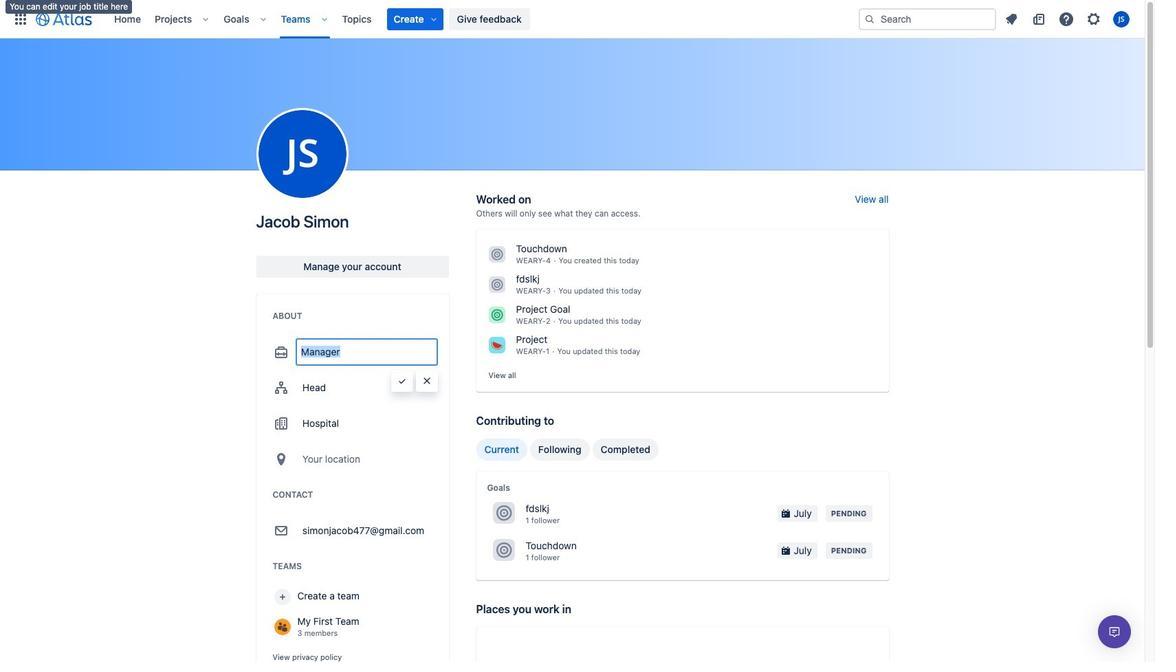 Task type: locate. For each thing, give the bounding box(es) containing it.
help image
[[1059, 11, 1075, 27]]

search image
[[865, 13, 876, 24]]

Search field
[[859, 8, 997, 30]]

settings image
[[1086, 11, 1103, 27]]

tooltip
[[6, 0, 132, 13]]

account image
[[1114, 11, 1131, 27]]

top element
[[8, 0, 859, 38]]

switch to... image
[[12, 11, 29, 27]]

cancel image
[[421, 376, 432, 387]]

confirm image
[[397, 376, 408, 387]]

group
[[476, 439, 659, 461]]

banner
[[0, 0, 1146, 39]]

Your job title field
[[297, 340, 437, 365]]



Task type: vqa. For each thing, say whether or not it's contained in the screenshot.
Add tag icon
no



Task type: describe. For each thing, give the bounding box(es) containing it.
notifications image
[[1004, 11, 1020, 27]]

profile image actions image
[[294, 146, 311, 162]]

open intercom messenger image
[[1107, 624, 1124, 641]]



